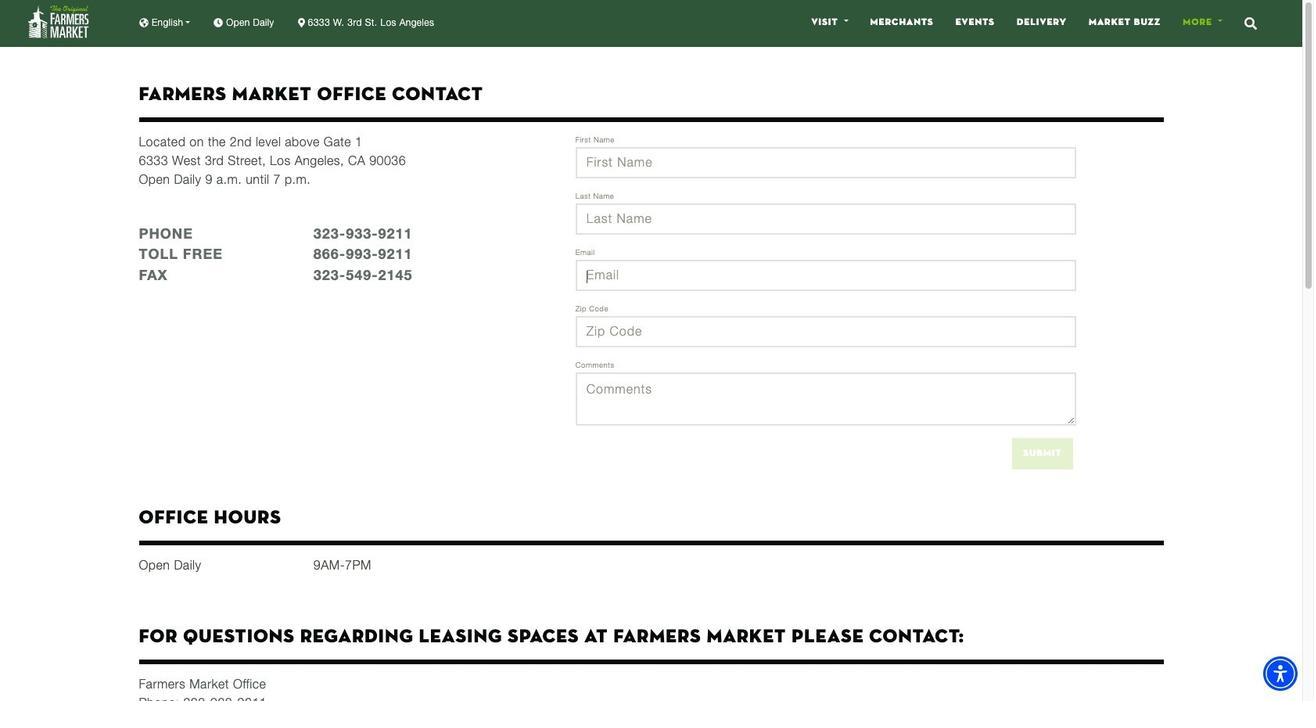 Task type: vqa. For each thing, say whether or not it's contained in the screenshot.
the "first name" text field
yes



Task type: describe. For each thing, give the bounding box(es) containing it.
globe americas image
[[139, 18, 149, 27]]

Last Name text field
[[576, 204, 1076, 235]]

fmla home header logo clocktower image
[[28, 5, 89, 38]]

Zip Code text field
[[576, 316, 1076, 348]]

Comments text field
[[576, 373, 1076, 426]]



Task type: locate. For each thing, give the bounding box(es) containing it.
heading
[[139, 47, 1164, 105]]

map marker alt image
[[298, 18, 305, 27]]

clock image
[[214, 18, 223, 27]]

Email email field
[[576, 260, 1076, 291]]

First Name text field
[[576, 147, 1076, 179]]

search image
[[1245, 17, 1257, 29]]



